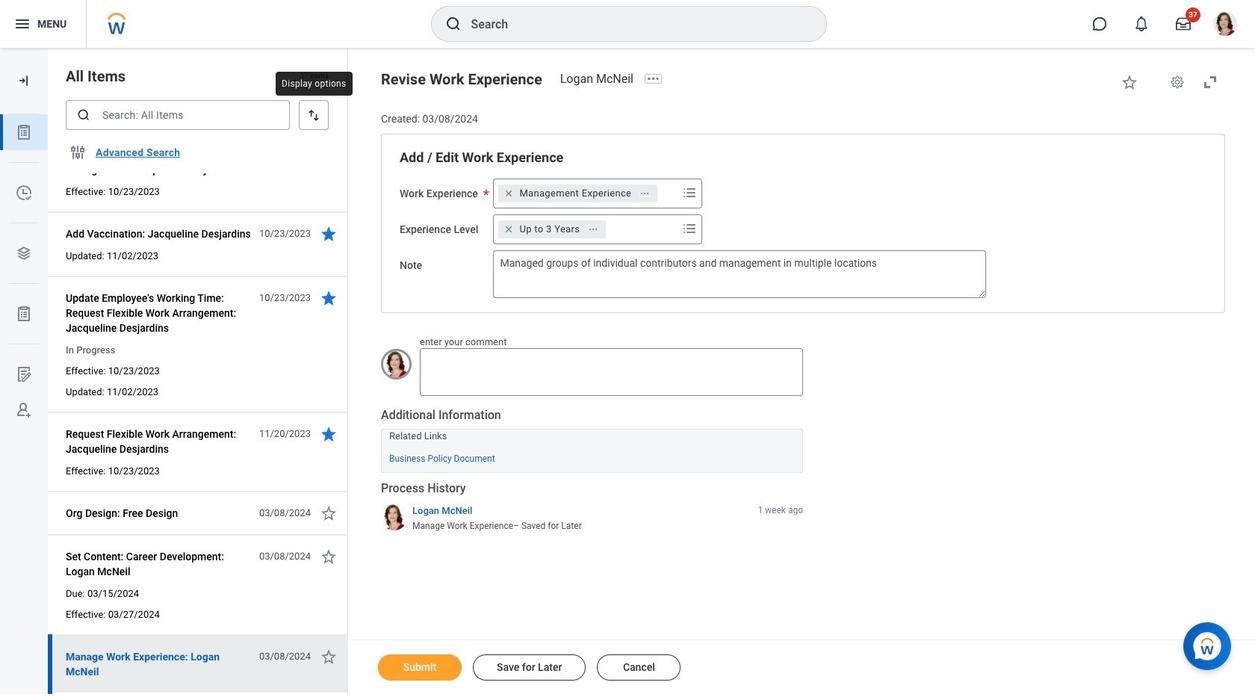 Task type: vqa. For each thing, say whether or not it's contained in the screenshot.
THE 'VIEW' related to View Feedback
no



Task type: locate. For each thing, give the bounding box(es) containing it.
0 vertical spatial star image
[[320, 289, 338, 307]]

1 vertical spatial star image
[[320, 505, 338, 522]]

gear image
[[1170, 75, 1185, 90]]

list
[[0, 114, 48, 428]]

x small image
[[502, 186, 517, 201], [502, 222, 517, 237]]

None text field
[[494, 250, 987, 298]]

search image
[[76, 108, 91, 123]]

additional information region
[[381, 407, 803, 473]]

related actions image
[[588, 224, 599, 234]]

Search Workday  search field
[[471, 7, 796, 40]]

fullscreen image
[[1202, 73, 1220, 91]]

clipboard image
[[15, 123, 33, 141]]

Search: All Items text field
[[66, 100, 290, 130]]

related actions image
[[640, 188, 650, 199]]

inbox large image
[[1176, 16, 1191, 31]]

tooltip
[[271, 67, 357, 100]]

rename image
[[15, 365, 33, 383]]

x small image left up to 3 years element
[[502, 222, 517, 237]]

x small image inside the management experience, press delete to clear value. 'option'
[[502, 186, 517, 201]]

x small image up the up to 3 years, press delete to clear value. option
[[502, 186, 517, 201]]

configure image
[[69, 144, 87, 161]]

0 vertical spatial x small image
[[502, 186, 517, 201]]

2 x small image from the top
[[502, 222, 517, 237]]

prompts image
[[681, 220, 699, 237]]

1 x small image from the top
[[502, 186, 517, 201]]

x small image for up to 3 years element
[[502, 222, 517, 237]]

clipboard image
[[15, 305, 33, 323]]

None text field
[[420, 348, 803, 396]]

employee's photo (logan mcneil) image
[[381, 349, 412, 380]]

notifications large image
[[1135, 16, 1150, 31]]

x small image inside the up to 3 years, press delete to clear value. option
[[502, 222, 517, 237]]

star image
[[320, 289, 338, 307], [320, 505, 338, 522]]

1 vertical spatial x small image
[[502, 222, 517, 237]]

group
[[400, 149, 1207, 298]]

1 star image from the top
[[320, 289, 338, 307]]

star image
[[1121, 73, 1139, 91], [320, 225, 338, 243], [320, 425, 338, 443], [320, 548, 338, 566], [320, 648, 338, 666]]

profile logan mcneil image
[[1214, 12, 1238, 39]]

process history region
[[381, 481, 803, 537]]



Task type: describe. For each thing, give the bounding box(es) containing it.
user plus image
[[15, 401, 33, 419]]

logan mcneil element
[[560, 72, 643, 86]]

up to 3 years element
[[520, 223, 580, 236]]

clock check image
[[15, 184, 33, 202]]

prompts image
[[681, 184, 699, 202]]

perspective image
[[15, 244, 33, 262]]

justify image
[[13, 15, 31, 33]]

sort image
[[306, 108, 321, 123]]

action bar region
[[348, 640, 1256, 694]]

x small image for management experience element
[[502, 186, 517, 201]]

management experience element
[[520, 187, 632, 200]]

item list element
[[48, 0, 348, 694]]

transformation import image
[[16, 73, 31, 88]]

up to 3 years, press delete to clear value. option
[[499, 220, 606, 238]]

search image
[[444, 15, 462, 33]]

management experience, press delete to clear value. option
[[499, 184, 658, 202]]

2 star image from the top
[[320, 505, 338, 522]]



